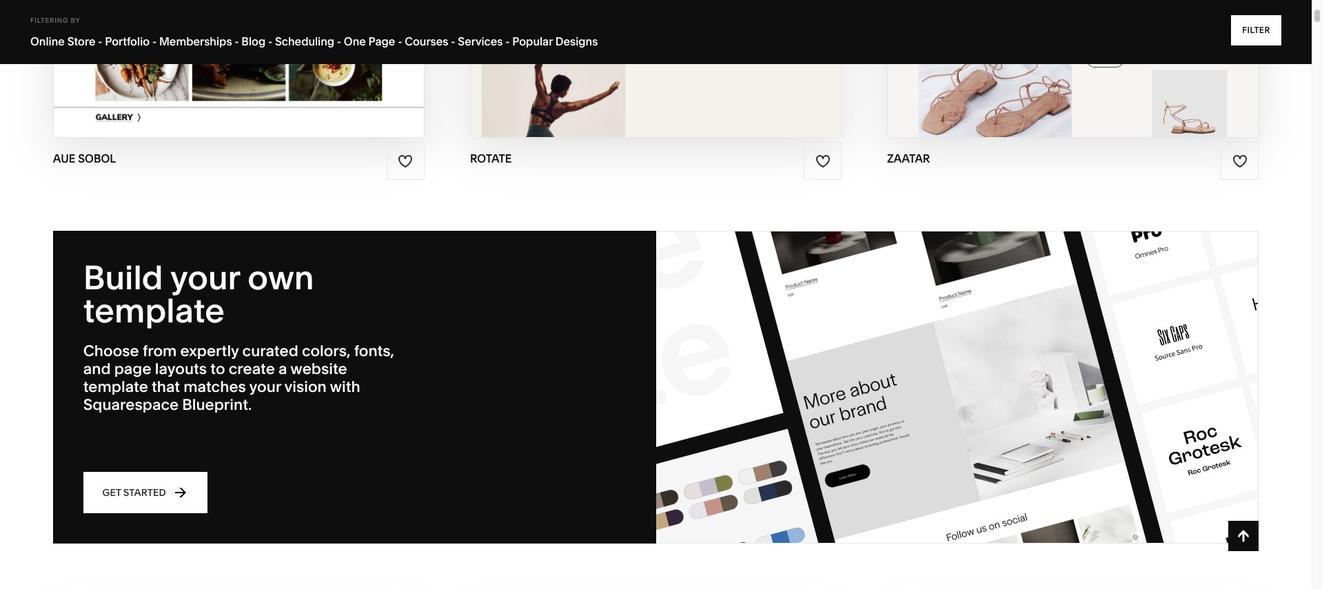 Task type: vqa. For each thing, say whether or not it's contained in the screenshot.
colors,
yes



Task type: locate. For each thing, give the bounding box(es) containing it.
add aue sobol to your favorites list image
[[398, 153, 413, 169]]

1 horizontal spatial your
[[249, 378, 281, 397]]

- right portfolio
[[152, 34, 157, 48]]

and
[[83, 360, 111, 379]]

template
[[83, 290, 225, 331], [83, 378, 148, 397]]

- right the courses
[[451, 34, 455, 48]]

preview of building your own template image
[[656, 232, 1259, 543]]

rotate element
[[471, 0, 841, 137]]

choose
[[83, 342, 139, 361]]

- right store
[[98, 34, 102, 48]]

- left popular
[[506, 34, 510, 48]]

0 vertical spatial template
[[83, 290, 225, 331]]

template down choose
[[83, 378, 148, 397]]

rotate image
[[471, 0, 841, 137]]

get
[[102, 487, 121, 499]]

create
[[229, 360, 275, 379]]

get started
[[102, 487, 165, 499]]

that
[[152, 378, 180, 397]]

scheduling
[[275, 34, 334, 48]]

1 vertical spatial your
[[249, 378, 281, 397]]

4 - from the left
[[268, 34, 273, 48]]

-
[[98, 34, 102, 48], [152, 34, 157, 48], [235, 34, 239, 48], [268, 34, 273, 48], [337, 34, 341, 48], [398, 34, 402, 48], [451, 34, 455, 48], [506, 34, 510, 48]]

by
[[71, 17, 80, 24]]

build your own template
[[83, 257, 314, 331]]

aue sobol image
[[54, 0, 424, 137]]

- right the blog on the top left
[[268, 34, 273, 48]]

filter button
[[1232, 15, 1282, 46]]

- left the blog on the top left
[[235, 34, 239, 48]]

- right page
[[398, 34, 402, 48]]

2 template from the top
[[83, 378, 148, 397]]

your inside choose from expertly curated colors, fonts, and page layouts to create a website template that matches your vision with squarespace blueprint.
[[249, 378, 281, 397]]

services
[[458, 34, 503, 48]]

sobol
[[78, 152, 116, 165]]

8 - from the left
[[506, 34, 510, 48]]

aue
[[53, 152, 76, 165]]

- left one
[[337, 34, 341, 48]]

template inside choose from expertly curated colors, fonts, and page layouts to create a website template that matches your vision with squarespace blueprint.
[[83, 378, 148, 397]]

designs
[[556, 34, 598, 48]]

filtering
[[30, 17, 69, 24]]

zaatar
[[887, 152, 930, 165]]

matches
[[184, 378, 246, 397]]

add zaatar to your favorites list image
[[1233, 153, 1248, 169]]

1 template from the top
[[83, 290, 225, 331]]

from
[[143, 342, 177, 361]]

template inside build your own template
[[83, 290, 225, 331]]

template up from
[[83, 290, 225, 331]]

1 vertical spatial template
[[83, 378, 148, 397]]

layouts
[[155, 360, 207, 379]]

0 horizontal spatial your
[[170, 257, 240, 298]]

1 - from the left
[[98, 34, 102, 48]]

0 vertical spatial your
[[170, 257, 240, 298]]

store
[[67, 34, 96, 48]]

your
[[170, 257, 240, 298], [249, 378, 281, 397]]

own
[[248, 257, 314, 298]]

filter
[[1243, 25, 1271, 35]]

online store - portfolio - memberships - blog - scheduling - one page - courses - services - popular designs
[[30, 34, 598, 48]]



Task type: describe. For each thing, give the bounding box(es) containing it.
fonts,
[[354, 342, 394, 361]]

get started button
[[83, 472, 207, 514]]

6 - from the left
[[398, 34, 402, 48]]

7 - from the left
[[451, 34, 455, 48]]

curated
[[242, 342, 298, 361]]

build
[[83, 257, 163, 298]]

expertly
[[180, 342, 239, 361]]

add rotate to your favorites list image
[[815, 153, 831, 169]]

blog
[[242, 34, 266, 48]]

choose from expertly curated colors, fonts, and page layouts to create a website template that matches your vision with squarespace blueprint.
[[83, 342, 394, 414]]

zaatar element
[[888, 0, 1259, 137]]

online
[[30, 34, 65, 48]]

page
[[114, 360, 151, 379]]

website
[[290, 360, 347, 379]]

5 - from the left
[[337, 34, 341, 48]]

3 - from the left
[[235, 34, 239, 48]]

one
[[344, 34, 366, 48]]

courses
[[405, 34, 449, 48]]

page
[[369, 34, 395, 48]]

popular
[[513, 34, 553, 48]]

started
[[123, 487, 165, 499]]

aue sobol
[[53, 152, 116, 165]]

with
[[330, 378, 360, 397]]

squarespace
[[83, 396, 179, 414]]

filtering by
[[30, 17, 80, 24]]

memberships
[[159, 34, 232, 48]]

a
[[279, 360, 287, 379]]

colors,
[[302, 342, 351, 361]]

vision
[[284, 378, 327, 397]]

your inside build your own template
[[170, 257, 240, 298]]

aue sobol element
[[54, 0, 424, 137]]

zaatar image
[[888, 0, 1259, 137]]

blueprint.
[[182, 396, 252, 414]]

2 - from the left
[[152, 34, 157, 48]]

to
[[211, 360, 225, 379]]

rotate
[[470, 152, 512, 165]]

portfolio
[[105, 34, 150, 48]]

back to top image
[[1237, 529, 1252, 544]]



